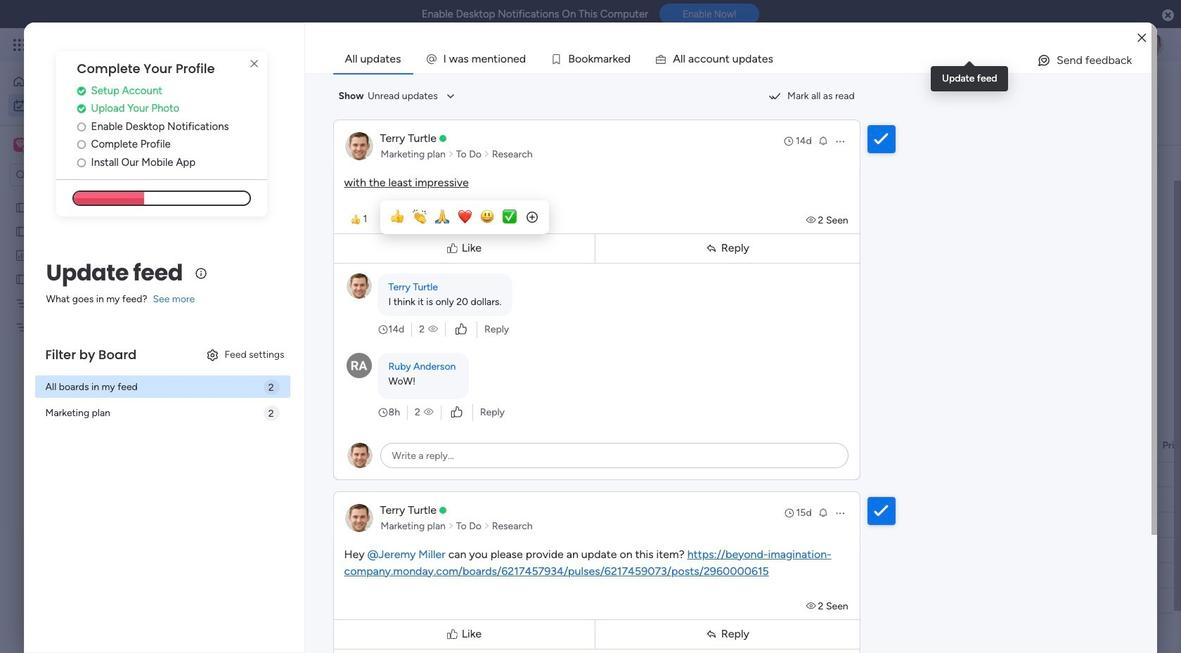 Task type: describe. For each thing, give the bounding box(es) containing it.
2 vertical spatial option
[[0, 195, 179, 197]]

give feedback image
[[1038, 53, 1052, 68]]

0 vertical spatial v2 seen image
[[429, 323, 438, 337]]

2 circle o image from the top
[[77, 140, 86, 150]]

close image
[[1139, 33, 1147, 43]]

1 circle o image from the top
[[77, 122, 86, 132]]

workspace image
[[13, 137, 27, 153]]

help image
[[1090, 38, 1105, 52]]

terry turtle image
[[1143, 34, 1165, 56]]

see plans image
[[233, 37, 246, 53]]

2 options image from the top
[[835, 508, 846, 519]]

reminder image for 2nd options image from the bottom
[[818, 135, 829, 146]]

slider arrow image for the reminder icon for first options image from the bottom of the page
[[448, 520, 454, 534]]

dapulse close image
[[1163, 8, 1175, 23]]

public board image
[[15, 201, 28, 214]]

Filter dashboard by text search field
[[273, 151, 405, 174]]

0 vertical spatial option
[[8, 70, 171, 93]]

search everything image
[[1060, 38, 1074, 52]]

1 vertical spatial v2 seen image
[[807, 600, 819, 612]]

Search in workspace field
[[30, 167, 117, 183]]

slider arrow image
[[484, 147, 490, 161]]



Task type: locate. For each thing, give the bounding box(es) containing it.
check circle image
[[77, 86, 86, 96]]

1 vertical spatial public board image
[[15, 272, 28, 286]]

v2 like image for top v2 seen icon
[[456, 322, 467, 337]]

tab list
[[333, 45, 1153, 73]]

v2 seen image
[[807, 214, 819, 226], [424, 406, 434, 420]]

circle o image
[[77, 122, 86, 132], [77, 140, 86, 150], [77, 157, 86, 168]]

slider arrow image
[[448, 147, 454, 161], [448, 520, 454, 534], [484, 520, 490, 534]]

1 vertical spatial tab
[[208, 122, 258, 145]]

public board image
[[15, 224, 28, 238], [15, 272, 28, 286]]

workspace selection element
[[13, 136, 118, 155]]

1 vertical spatial v2 like image
[[452, 405, 463, 420]]

1 options image from the top
[[835, 135, 846, 147]]

0 vertical spatial options image
[[835, 135, 846, 147]]

1 horizontal spatial v2 seen image
[[807, 600, 819, 612]]

v2 like image for left v2 seen image
[[452, 405, 463, 420]]

0 vertical spatial tab
[[333, 45, 413, 73]]

reminder image
[[818, 135, 829, 146], [818, 507, 829, 518]]

column header
[[852, 434, 936, 458]]

options image
[[835, 135, 846, 147], [835, 508, 846, 519]]

check circle image
[[77, 104, 86, 114]]

search image
[[388, 157, 399, 168]]

2 public board image from the top
[[15, 272, 28, 286]]

0 horizontal spatial v2 seen image
[[424, 406, 434, 420]]

public dashboard image
[[15, 248, 28, 262]]

public board image down public dashboard icon
[[15, 272, 28, 286]]

tab
[[333, 45, 413, 73], [208, 122, 258, 145]]

select product image
[[13, 38, 27, 52]]

1 horizontal spatial tab
[[333, 45, 413, 73]]

slider arrow image for 2nd options image from the bottom the reminder icon
[[448, 147, 454, 161]]

circle o image down 'workspace selection' "element"
[[77, 157, 86, 168]]

0 horizontal spatial tab
[[208, 122, 258, 145]]

reminder image for first options image from the bottom of the page
[[818, 507, 829, 518]]

1 vertical spatial options image
[[835, 508, 846, 519]]

3 circle o image from the top
[[77, 157, 86, 168]]

1 vertical spatial v2 seen image
[[424, 406, 434, 420]]

1 public board image from the top
[[15, 224, 28, 238]]

2 vertical spatial circle o image
[[77, 157, 86, 168]]

0 vertical spatial v2 like image
[[456, 322, 467, 337]]

0 vertical spatial circle o image
[[77, 122, 86, 132]]

0 vertical spatial reminder image
[[818, 135, 829, 146]]

public board image down public board image
[[15, 224, 28, 238]]

1 vertical spatial reminder image
[[818, 507, 829, 518]]

0 horizontal spatial v2 seen image
[[429, 323, 438, 337]]

1 vertical spatial option
[[8, 94, 171, 117]]

0 vertical spatial v2 seen image
[[807, 214, 819, 226]]

option up check circle icon
[[8, 70, 171, 93]]

list box
[[0, 192, 179, 529]]

option
[[8, 70, 171, 93], [8, 94, 171, 117], [0, 195, 179, 197]]

1 reminder image from the top
[[818, 135, 829, 146]]

1 vertical spatial circle o image
[[77, 140, 86, 150]]

option down search in workspace field
[[0, 195, 179, 197]]

circle o image up search in workspace field
[[77, 140, 86, 150]]

None search field
[[273, 151, 405, 174]]

circle o image down check circle icon
[[77, 122, 86, 132]]

2 reminder image from the top
[[818, 507, 829, 518]]

v2 seen image
[[429, 323, 438, 337], [807, 600, 819, 612]]

v2 like image
[[456, 322, 467, 337], [452, 405, 463, 420]]

dapulse x slim image
[[246, 56, 263, 72]]

option up 'workspace selection' "element"
[[8, 94, 171, 117]]

1 horizontal spatial v2 seen image
[[807, 214, 819, 226]]

0 vertical spatial public board image
[[15, 224, 28, 238]]

workspace image
[[16, 137, 25, 153]]



Task type: vqa. For each thing, say whether or not it's contained in the screenshot.
the rightmost The
no



